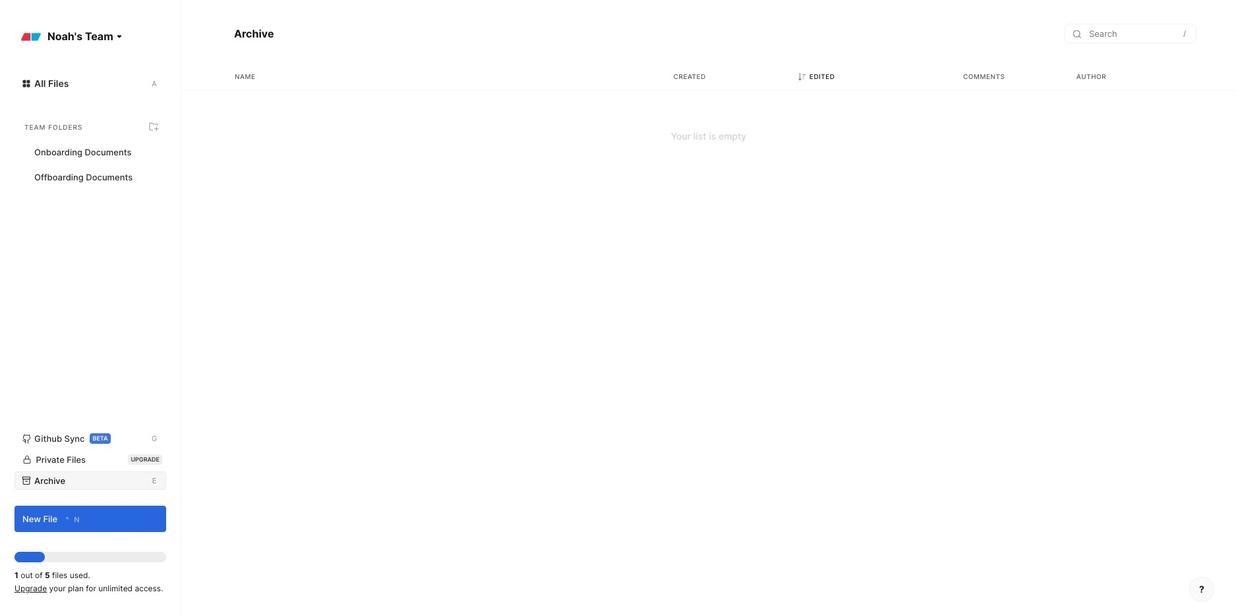 Task type: vqa. For each thing, say whether or not it's contained in the screenshot.
radio
no



Task type: describe. For each thing, give the bounding box(es) containing it.
upgrade button
[[15, 584, 47, 594]]

^ n
[[66, 516, 79, 525]]

team inside button
[[85, 30, 113, 43]]

files
[[52, 571, 68, 581]]

^
[[66, 516, 69, 525]]

beta
[[93, 435, 108, 443]]

private files
[[36, 455, 86, 466]]

name
[[235, 72, 256, 80]]

your list is empty
[[671, 131, 747, 142]]

private
[[36, 455, 65, 466]]

files for private files
[[67, 455, 86, 466]]

noah's
[[47, 30, 83, 43]]

sync
[[64, 434, 85, 445]]

onboarding documents button
[[15, 142, 166, 163]]

5
[[45, 571, 50, 581]]

0 horizontal spatial archive
[[34, 476, 65, 487]]

documents for onboarding documents
[[85, 147, 131, 158]]

documents for offboarding documents
[[86, 172, 133, 183]]

noah's team
[[47, 30, 113, 43]]

new
[[22, 514, 41, 525]]

onboarding
[[34, 147, 82, 158]]

upgrade
[[131, 456, 160, 464]]

offboarding
[[34, 172, 84, 183]]

github sync
[[34, 434, 85, 445]]

github
[[34, 434, 62, 445]]

0 vertical spatial archive
[[234, 27, 274, 40]]

g
[[152, 435, 157, 444]]

created
[[674, 72, 706, 80]]

file
[[43, 514, 58, 525]]

all files
[[34, 78, 69, 89]]

1
[[15, 571, 18, 581]]

offboarding documents
[[34, 172, 133, 183]]

upgrade
[[15, 584, 47, 594]]

unlimited
[[99, 584, 133, 594]]

?
[[1200, 584, 1205, 596]]



Task type: locate. For each thing, give the bounding box(es) containing it.
0 vertical spatial documents
[[85, 147, 131, 158]]

0 vertical spatial files
[[48, 78, 69, 89]]

1 horizontal spatial archive
[[234, 27, 274, 40]]

access.
[[135, 584, 163, 594]]

archive down private
[[34, 476, 65, 487]]

e
[[152, 477, 156, 486]]

files down sync
[[67, 455, 86, 466]]

comments
[[964, 72, 1005, 80]]

of
[[35, 571, 43, 581]]

author
[[1077, 72, 1107, 80]]

documents down the 'onboarding documents' 'button'
[[86, 172, 133, 183]]

archive up name
[[234, 27, 274, 40]]

is
[[709, 131, 716, 142]]

list
[[694, 131, 707, 142]]

team folders
[[24, 123, 83, 131]]

empty
[[719, 131, 747, 142]]

noah's team button
[[15, 23, 133, 49]]

archive
[[234, 27, 274, 40], [34, 476, 65, 487]]

documents inside button
[[86, 172, 133, 183]]

offboarding documents button
[[15, 167, 166, 188]]

files
[[48, 78, 69, 89], [67, 455, 86, 466]]

n
[[74, 516, 79, 525]]

your
[[671, 131, 691, 142]]

documents inside 'button'
[[85, 147, 131, 158]]

1 vertical spatial team
[[24, 123, 46, 131]]

all
[[34, 78, 46, 89]]

files right all
[[48, 78, 69, 89]]

team
[[85, 30, 113, 43], [24, 123, 46, 131]]

for
[[86, 584, 96, 594]]

0 horizontal spatial team
[[24, 123, 46, 131]]

? button
[[1190, 578, 1215, 603]]

Search  text field
[[1088, 28, 1188, 40]]

edited
[[810, 72, 835, 80]]

1 horizontal spatial team
[[85, 30, 113, 43]]

1 vertical spatial documents
[[86, 172, 133, 183]]

0 vertical spatial team
[[85, 30, 113, 43]]

plan
[[68, 584, 84, 594]]

1 out of 5 files used. upgrade your plan for unlimited access.
[[15, 571, 163, 594]]

documents up offboarding documents button
[[85, 147, 131, 158]]

new file
[[22, 514, 58, 525]]

documents
[[85, 147, 131, 158], [86, 172, 133, 183]]

1 vertical spatial archive
[[34, 476, 65, 487]]

files for all files
[[48, 78, 69, 89]]

team right the noah's
[[85, 30, 113, 43]]

1 vertical spatial files
[[67, 455, 86, 466]]

out
[[21, 571, 33, 581]]

onboarding documents
[[34, 147, 131, 158]]

used.
[[70, 571, 90, 581]]

folders
[[48, 123, 83, 131]]

team left the folders
[[24, 123, 46, 131]]

your
[[49, 584, 66, 594]]

a
[[152, 79, 157, 88]]



